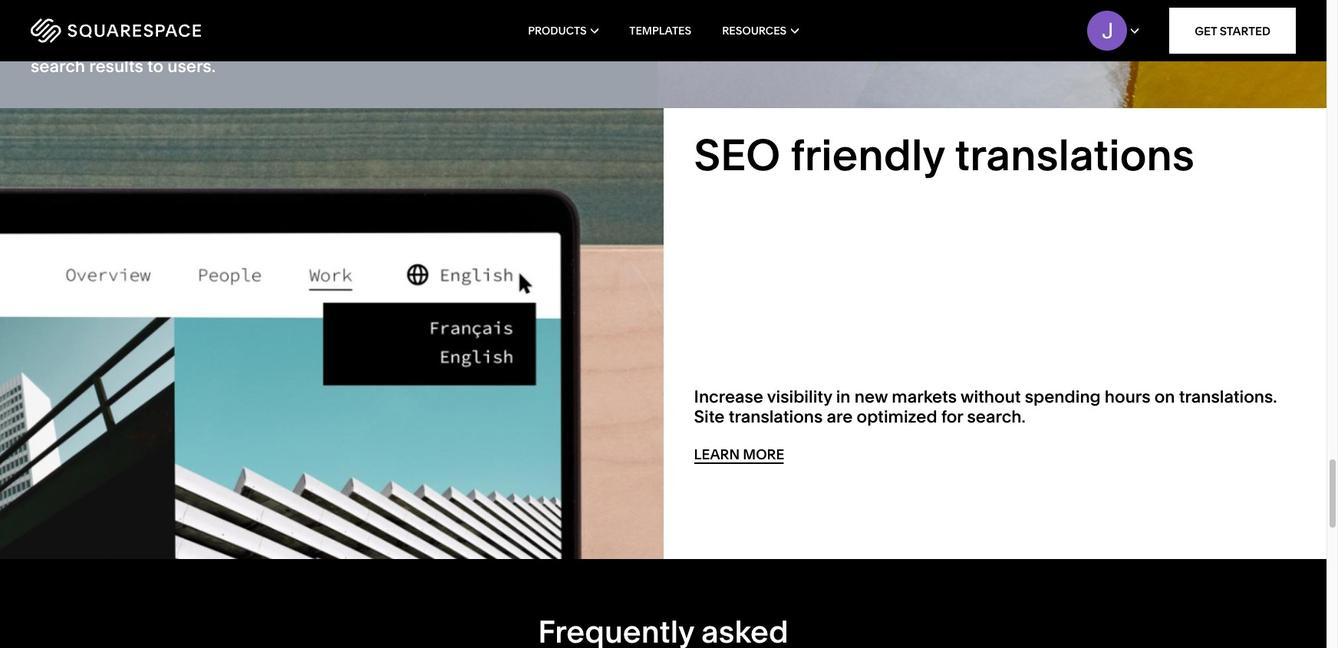 Task type: describe. For each thing, give the bounding box(es) containing it.
get
[[1195, 23, 1217, 38]]

hours
[[1105, 387, 1150, 407]]

are
[[827, 407, 853, 428]]

started
[[1220, 23, 1271, 38]]

learn more
[[694, 445, 784, 463]]

increase
[[694, 387, 763, 407]]

seo friendly translations
[[694, 129, 1194, 181]]

new
[[854, 387, 888, 407]]

translations.
[[1179, 387, 1277, 407]]

0 vertical spatial translations
[[955, 129, 1194, 181]]

spending
[[1025, 387, 1101, 407]]

translations inside increase visibility in new markets without spending hours on translations. site translations are optimized for search.
[[729, 407, 823, 428]]

seo panel image
[[843, 0, 1141, 59]]

on
[[1154, 387, 1175, 407]]

visibility
[[767, 387, 832, 407]]

site
[[694, 407, 725, 428]]

increase visibility in new markets without spending hours on translations. site translations are optimized for search.
[[694, 387, 1277, 428]]

site translation extension ui image
[[0, 108, 663, 559]]

for
[[941, 407, 963, 428]]

resources
[[722, 24, 787, 38]]

products
[[528, 24, 587, 38]]



Task type: vqa. For each thing, say whether or not it's contained in the screenshot.
HOURS
yes



Task type: locate. For each thing, give the bounding box(es) containing it.
learn more link
[[694, 445, 784, 464]]

0 horizontal spatial translations
[[729, 407, 823, 428]]

products button
[[528, 0, 599, 61]]

more
[[743, 445, 784, 463]]

get started link
[[1169, 8, 1296, 54]]

optimized
[[857, 407, 937, 428]]

friendly
[[790, 129, 945, 181]]

without
[[960, 387, 1021, 407]]

templates
[[629, 24, 691, 38]]

in
[[836, 387, 851, 407]]

seo
[[694, 129, 780, 181]]

translations
[[955, 129, 1194, 181], [729, 407, 823, 428]]

squarespace logo image
[[31, 18, 201, 43]]

learn
[[694, 445, 740, 463]]

templates link
[[629, 0, 691, 61]]

search.
[[967, 407, 1026, 428]]

1 horizontal spatial translations
[[955, 129, 1194, 181]]

markets
[[892, 387, 957, 407]]

squarespace logo link
[[31, 18, 284, 43]]

get started
[[1195, 23, 1271, 38]]

resources button
[[722, 0, 799, 61]]

1 vertical spatial translations
[[729, 407, 823, 428]]



